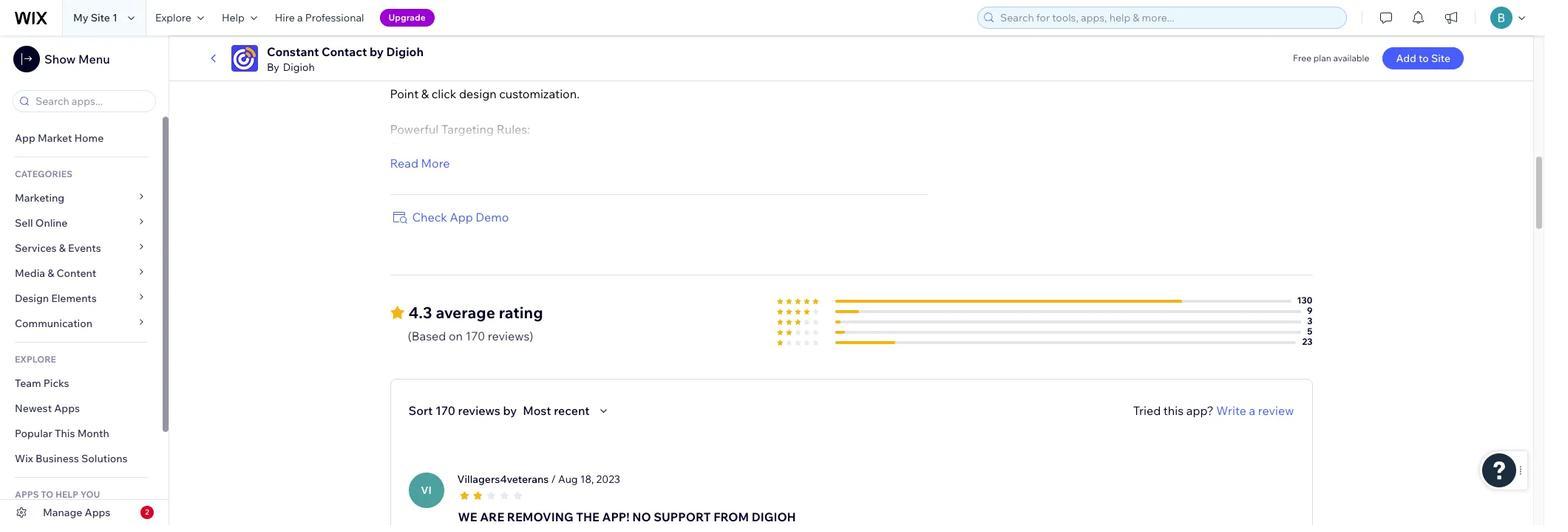 Task type: vqa. For each thing, say whether or not it's contained in the screenshot.
per at the bottom left of page
no



Task type: locate. For each thing, give the bounding box(es) containing it.
most
[[523, 404, 551, 418]]

& for events
[[59, 242, 66, 255]]

1 horizontal spatial digioh
[[386, 44, 424, 59]]

help
[[55, 490, 78, 501]]

0 horizontal spatial &
[[47, 267, 54, 280]]

communication link
[[0, 311, 163, 337]]

content
[[57, 267, 96, 280]]

1 vertical spatial 170
[[436, 404, 456, 418]]

0 horizontal spatial digioh
[[283, 61, 315, 74]]

app left market
[[15, 132, 35, 145]]

digioh down constant
[[283, 61, 315, 74]]

by
[[370, 44, 384, 59], [503, 404, 517, 418]]

communication
[[15, 317, 95, 331]]

by left most
[[503, 404, 517, 418]]

wix business solutions
[[15, 453, 128, 466]]

tried
[[1134, 404, 1161, 418]]

newest
[[15, 402, 52, 416]]

app left 'demo'
[[450, 210, 473, 225]]

average
[[436, 303, 496, 322]]

team picks link
[[0, 371, 163, 396]]

1 horizontal spatial apps
[[85, 507, 110, 520]]

upgrade
[[389, 12, 426, 23]]

digioh down upgrade button
[[386, 44, 424, 59]]

vi
[[421, 484, 432, 498]]

0 vertical spatial site
[[91, 11, 110, 24]]

reviews
[[458, 404, 501, 418]]

1 vertical spatial a
[[1250, 404, 1256, 418]]

design elements link
[[0, 286, 163, 311]]

design
[[15, 292, 49, 305]]

& right media
[[47, 267, 54, 280]]

newest apps link
[[0, 396, 163, 422]]

to
[[41, 490, 53, 501]]

check
[[412, 210, 447, 225]]

0 vertical spatial digioh
[[386, 44, 424, 59]]

1 horizontal spatial &
[[59, 242, 66, 255]]

1
[[112, 11, 118, 24]]

1 vertical spatial &
[[47, 267, 54, 280]]

show
[[44, 52, 76, 67]]

a right hire
[[297, 11, 303, 24]]

digioh
[[386, 44, 424, 59], [283, 61, 315, 74]]

wix business solutions link
[[0, 447, 163, 472]]

sell online link
[[0, 211, 163, 236]]

write
[[1217, 404, 1247, 418]]

free plan available
[[1294, 53, 1370, 64]]

contact down professional
[[322, 44, 367, 59]]

apps down the you
[[85, 507, 110, 520]]

apps for manage apps
[[85, 507, 110, 520]]

site left 1
[[91, 11, 110, 24]]

for
[[1096, 30, 1110, 43]]

wix
[[15, 453, 33, 466]]

demo
[[476, 210, 509, 225]]

show menu
[[44, 52, 110, 67]]

contact left us
[[1042, 30, 1081, 43]]

0 vertical spatial app
[[15, 132, 35, 145]]

events
[[68, 242, 101, 255]]

170 right sort
[[436, 404, 456, 418]]

0 vertical spatial apps
[[54, 402, 80, 416]]

apps for newest apps
[[54, 402, 80, 416]]

1 horizontal spatial contact
[[1042, 30, 1081, 43]]

this
[[1164, 404, 1184, 418]]

1 horizontal spatial app
[[450, 210, 473, 225]]

0 horizontal spatial apps
[[54, 402, 80, 416]]

& left events at the left top
[[59, 242, 66, 255]]

aug
[[558, 473, 578, 486]]

read
[[390, 156, 419, 171]]

apps up this in the left bottom of the page
[[54, 402, 80, 416]]

1 horizontal spatial by
[[503, 404, 517, 418]]

1 vertical spatial contact
[[322, 44, 367, 59]]

to
[[1419, 52, 1430, 65]]

0 vertical spatial contact
[[1042, 30, 1081, 43]]

sell
[[15, 217, 33, 230]]

4.3
[[409, 303, 432, 322]]

most recent button
[[523, 402, 612, 420]]

0 horizontal spatial a
[[297, 11, 303, 24]]

contact us for support
[[1042, 30, 1151, 43]]

app market home
[[15, 132, 104, 145]]

0 horizontal spatial 170
[[436, 404, 456, 418]]

2023
[[597, 473, 620, 486]]

0 vertical spatial by
[[370, 44, 384, 59]]

1 horizontal spatial 170
[[466, 329, 485, 344]]

recent
[[554, 404, 590, 418]]

0 vertical spatial &
[[59, 242, 66, 255]]

app?
[[1187, 404, 1214, 418]]

this
[[55, 428, 75, 441]]

app
[[15, 132, 35, 145], [450, 210, 473, 225]]

170 right the on
[[466, 329, 485, 344]]

reviews)
[[488, 329, 534, 344]]

my
[[73, 11, 88, 24]]

sort 170 reviews by
[[409, 404, 517, 418]]

contact
[[1042, 30, 1081, 43], [322, 44, 367, 59]]

1 vertical spatial by
[[503, 404, 517, 418]]

1 vertical spatial site
[[1432, 52, 1451, 65]]

site right to at the top right of page
[[1432, 52, 1451, 65]]

170
[[466, 329, 485, 344], [436, 404, 456, 418]]

1 vertical spatial apps
[[85, 507, 110, 520]]

contact inside constant contact by digioh by digioh
[[322, 44, 367, 59]]

0 horizontal spatial app
[[15, 132, 35, 145]]

sort
[[409, 404, 433, 418]]

team
[[15, 377, 41, 391]]

0 horizontal spatial contact
[[322, 44, 367, 59]]

add
[[1397, 52, 1417, 65]]

by inside constant contact by digioh by digioh
[[370, 44, 384, 59]]

contact us for support link
[[1024, 30, 1151, 43]]

picks
[[43, 377, 69, 391]]

1 horizontal spatial a
[[1250, 404, 1256, 418]]

18,
[[580, 473, 594, 486]]

/
[[551, 473, 556, 486]]

0 horizontal spatial by
[[370, 44, 384, 59]]

read more button
[[390, 154, 450, 172]]

free
[[1294, 53, 1312, 64]]

popular this month link
[[0, 422, 163, 447]]

by down upgrade button
[[370, 44, 384, 59]]

1 horizontal spatial site
[[1432, 52, 1451, 65]]

site inside button
[[1432, 52, 1451, 65]]

&
[[59, 242, 66, 255], [47, 267, 54, 280]]

we
[[458, 510, 477, 525]]

0 vertical spatial a
[[297, 11, 303, 24]]

a right write
[[1250, 404, 1256, 418]]

sidebar element
[[0, 36, 169, 526]]



Task type: describe. For each thing, give the bounding box(es) containing it.
media
[[15, 267, 45, 280]]

services & events
[[15, 242, 101, 255]]

9
[[1308, 305, 1313, 316]]

my site 1
[[73, 11, 118, 24]]

1 vertical spatial digioh
[[283, 61, 315, 74]]

elements
[[51, 292, 97, 305]]

services
[[15, 242, 57, 255]]

month
[[77, 428, 109, 441]]

villagers4veterans / aug 18, 2023
[[457, 473, 620, 486]]

write a review button
[[1217, 402, 1295, 420]]

design elements
[[15, 292, 97, 305]]

manage
[[43, 507, 82, 520]]

on
[[449, 329, 463, 344]]

hire a professional
[[275, 11, 364, 24]]

online
[[35, 217, 68, 230]]

& for content
[[47, 267, 54, 280]]

hire
[[275, 11, 295, 24]]

app market home link
[[0, 126, 163, 151]]

sell online
[[15, 217, 68, 230]]

we are removing the app! no support from digioh
[[458, 510, 796, 525]]

market
[[38, 132, 72, 145]]

newest apps
[[15, 402, 80, 416]]

(based
[[408, 329, 446, 344]]

popular
[[15, 428, 52, 441]]

(based on 170 reviews)
[[408, 329, 534, 344]]

from
[[714, 510, 749, 525]]

explore
[[15, 354, 56, 365]]

media & content
[[15, 267, 96, 280]]

2
[[145, 508, 149, 518]]

business
[[36, 453, 79, 466]]

constant
[[267, 44, 319, 59]]

villagers4veterans
[[457, 473, 549, 486]]

4.3 average rating
[[409, 303, 543, 322]]

help
[[222, 11, 245, 24]]

marketing link
[[0, 186, 163, 211]]

review
[[1259, 404, 1295, 418]]

rating
[[499, 303, 543, 322]]

add to site button
[[1383, 47, 1465, 70]]

most recent
[[523, 404, 590, 418]]

the
[[576, 510, 600, 525]]

0 vertical spatial 170
[[466, 329, 485, 344]]

0 horizontal spatial site
[[91, 11, 110, 24]]

Search apps... field
[[31, 91, 151, 112]]

are
[[480, 510, 505, 525]]

help button
[[213, 0, 266, 36]]

no
[[633, 510, 651, 525]]

app!
[[602, 510, 630, 525]]

solutions
[[81, 453, 128, 466]]

check app demo
[[412, 210, 509, 225]]

130
[[1298, 295, 1313, 306]]

23
[[1303, 336, 1313, 347]]

1 vertical spatial app
[[450, 210, 473, 225]]

media & content link
[[0, 261, 163, 286]]

us
[[1083, 30, 1094, 43]]

add to site
[[1397, 52, 1451, 65]]

manage apps
[[43, 507, 110, 520]]

app inside sidebar element
[[15, 132, 35, 145]]

upgrade button
[[380, 9, 435, 27]]

explore
[[155, 11, 191, 24]]

tried this app? write a review
[[1134, 404, 1295, 418]]

5
[[1308, 326, 1313, 337]]

team picks
[[15, 377, 69, 391]]

constant contact by digioh logo image
[[232, 45, 258, 72]]

menu
[[78, 52, 110, 67]]

by
[[267, 61, 279, 74]]

digioh
[[752, 510, 796, 525]]

categories
[[15, 169, 73, 180]]

professional
[[305, 11, 364, 24]]

home
[[74, 132, 104, 145]]

support
[[654, 510, 711, 525]]

marketing
[[15, 192, 64, 205]]

services & events link
[[0, 236, 163, 261]]

3
[[1308, 316, 1313, 327]]

removing
[[507, 510, 574, 525]]

apps to help you
[[15, 490, 100, 501]]

show menu button
[[13, 46, 110, 72]]

plan
[[1314, 53, 1332, 64]]

Search for tools, apps, help & more... field
[[996, 7, 1342, 28]]

read more
[[390, 156, 450, 171]]

apps
[[15, 490, 39, 501]]



